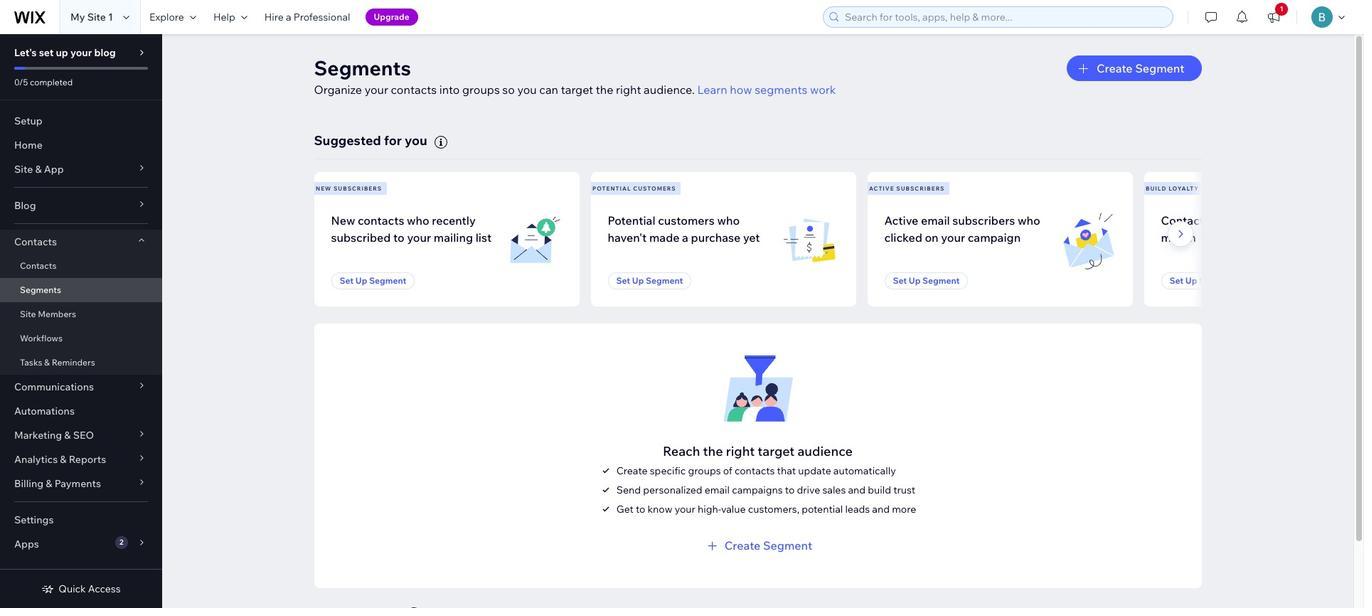 Task type: describe. For each thing, give the bounding box(es) containing it.
quick access
[[59, 583, 121, 595]]

set up segment for made
[[616, 275, 683, 286]]

workflows
[[20, 333, 63, 344]]

professional
[[294, 11, 350, 23]]

a inside potential customers who haven't made a purchase yet
[[682, 230, 689, 245]]

completed
[[30, 77, 73, 88]]

site & app button
[[0, 157, 162, 181]]

work
[[810, 83, 836, 97]]

new for new contacts who recently subscribed to your mailing list
[[331, 213, 355, 228]]

list
[[476, 230, 492, 245]]

active for active email subscribers who clicked on your campaign
[[885, 213, 919, 228]]

build
[[868, 484, 891, 496]]

0 horizontal spatial 1
[[108, 11, 113, 23]]

site members link
[[0, 302, 162, 327]]

tasks & reminders link
[[0, 351, 162, 375]]

let's set up your blog
[[14, 46, 116, 59]]

0/5
[[14, 77, 28, 88]]

up for clicked
[[909, 275, 921, 286]]

apps
[[14, 538, 39, 551]]

potential
[[802, 503, 843, 516]]

subscribers inside active email subscribers who clicked on your campaign
[[953, 213, 1015, 228]]

can
[[539, 83, 558, 97]]

set up segment for subscribed
[[340, 275, 406, 286]]

tasks & reminders
[[20, 357, 95, 368]]

the inside "segments organize your contacts into groups so you can target the right audience. learn how segments work"
[[596, 83, 614, 97]]

explore
[[149, 11, 184, 23]]

sidebar element
[[0, 34, 162, 608]]

4 set up segment from the left
[[1170, 275, 1237, 286]]

setup link
[[0, 109, 162, 133]]

upgrade button
[[365, 9, 418, 26]]

communications
[[14, 381, 94, 393]]

help button
[[205, 0, 256, 34]]

automations
[[14, 405, 75, 418]]

on
[[925, 230, 939, 245]]

settings
[[14, 514, 54, 526]]

into
[[439, 83, 460, 97]]

leads
[[845, 503, 870, 516]]

specific
[[650, 464, 686, 477]]

tasks
[[20, 357, 42, 368]]

contacts link
[[0, 254, 162, 278]]

0 vertical spatial site
[[87, 11, 106, 23]]

set for active email subscribers who clicked on your campaign
[[893, 275, 907, 286]]

marketing & seo
[[14, 429, 94, 442]]

up for made
[[632, 275, 644, 286]]

0 vertical spatial create segment button
[[1067, 55, 1202, 81]]

contacts button
[[0, 230, 162, 254]]

set up segment for clicked
[[893, 275, 960, 286]]

mailing
[[434, 230, 473, 245]]

communications button
[[0, 375, 162, 399]]

1 horizontal spatial create segment
[[1097, 61, 1185, 75]]

your inside sidebar element
[[70, 46, 92, 59]]

site for site & app
[[14, 163, 33, 176]]

subscribers for contacts
[[334, 185, 382, 192]]

seo
[[73, 429, 94, 442]]

& for billing
[[46, 477, 52, 490]]

yet
[[743, 230, 760, 245]]

learn how segments work button
[[698, 81, 836, 98]]

active subscribers
[[869, 185, 945, 192]]

site members
[[20, 309, 76, 319]]

segments link
[[0, 278, 162, 302]]

0 vertical spatial a
[[286, 11, 291, 23]]

up
[[56, 46, 68, 59]]

your inside new contacts who recently subscribed to your mailing list
[[407, 230, 431, 245]]

target inside reach the right target audience create specific groups of contacts that update automatically send personalized email campaigns to drive sales and build trust get to know your high-value customers, potential leads and more
[[758, 443, 795, 459]]

send
[[617, 484, 641, 496]]

recently
[[432, 213, 476, 228]]

analytics & reports button
[[0, 447, 162, 472]]

campaign
[[968, 230, 1021, 245]]

blog
[[94, 46, 116, 59]]

segments for segments organize your contacts into groups so you can target the right audience. learn how segments work
[[314, 55, 411, 80]]

set up segment button for made
[[608, 273, 692, 290]]

suggested for you
[[314, 132, 427, 149]]

& for analytics
[[60, 453, 67, 466]]

loyalty
[[1169, 185, 1199, 192]]

personalized
[[643, 484, 703, 496]]

value
[[721, 503, 746, 516]]

list containing new contacts who recently subscribed to your mailing list
[[311, 172, 1364, 307]]

1 vertical spatial create segment
[[725, 538, 813, 553]]

potential customers who haven't made a purchase yet
[[608, 213, 760, 245]]

contacts with a birthday this month
[[1161, 213, 1315, 245]]

contacts inside "segments organize your contacts into groups so you can target the right audience. learn how segments work"
[[391, 83, 437, 97]]

4 up from the left
[[1186, 275, 1198, 286]]

new contacts who recently subscribed to your mailing list
[[331, 213, 492, 245]]

potential for potential customers who haven't made a purchase yet
[[608, 213, 656, 228]]

reports
[[69, 453, 106, 466]]

subscribed
[[331, 230, 391, 245]]

campaigns
[[732, 484, 783, 496]]

marketing
[[14, 429, 62, 442]]

0/5 completed
[[14, 77, 73, 88]]

4 set up segment button from the left
[[1161, 273, 1245, 290]]

0 horizontal spatial create segment button
[[703, 537, 813, 554]]

& for marketing
[[64, 429, 71, 442]]

hire
[[264, 11, 284, 23]]

a inside contacts with a birthday this month
[[1238, 213, 1245, 228]]

& for tasks
[[44, 357, 50, 368]]

with
[[1213, 213, 1236, 228]]

analytics
[[14, 453, 58, 466]]

active email subscribers who clicked on your campaign
[[885, 213, 1041, 245]]

blog button
[[0, 194, 162, 218]]

sales
[[823, 484, 846, 496]]

clicked
[[885, 230, 923, 245]]

access
[[88, 583, 121, 595]]

segments
[[755, 83, 808, 97]]

analytics & reports
[[14, 453, 106, 466]]

subscribers for email
[[897, 185, 945, 192]]

contacts inside reach the right target audience create specific groups of contacts that update automatically send personalized email campaigns to drive sales and build trust get to know your high-value customers, potential leads and more
[[735, 464, 775, 477]]



Task type: vqa. For each thing, say whether or not it's contained in the screenshot.


Task type: locate. For each thing, give the bounding box(es) containing it.
2 vertical spatial contacts
[[735, 464, 775, 477]]

trust
[[894, 484, 916, 496]]

2 vertical spatial contacts
[[20, 260, 57, 271]]

subscribers up on
[[897, 185, 945, 192]]

1 horizontal spatial a
[[682, 230, 689, 245]]

payments
[[55, 477, 101, 490]]

the
[[596, 83, 614, 97], [703, 443, 723, 459]]

home
[[14, 139, 43, 152]]

this
[[1295, 213, 1315, 228]]

1 who from the left
[[407, 213, 430, 228]]

potential for potential customers
[[593, 185, 631, 192]]

0 horizontal spatial create
[[617, 464, 648, 477]]

1 vertical spatial and
[[872, 503, 890, 516]]

your right on
[[941, 230, 965, 245]]

automatically
[[834, 464, 896, 477]]

subscribers down suggested
[[334, 185, 382, 192]]

1 horizontal spatial who
[[717, 213, 740, 228]]

email inside reach the right target audience create specific groups of contacts that update automatically send personalized email campaigns to drive sales and build trust get to know your high-value customers, potential leads and more
[[705, 484, 730, 496]]

subscribers up campaign
[[953, 213, 1015, 228]]

the right can
[[596, 83, 614, 97]]

right left audience. at the top
[[616, 83, 641, 97]]

to inside new contacts who recently subscribed to your mailing list
[[393, 230, 405, 245]]

automations link
[[0, 399, 162, 423]]

1 vertical spatial target
[[758, 443, 795, 459]]

2 horizontal spatial a
[[1238, 213, 1245, 228]]

hire a professional
[[264, 11, 350, 23]]

1 horizontal spatial 1
[[1280, 4, 1284, 14]]

1 horizontal spatial you
[[517, 83, 537, 97]]

up down month
[[1186, 275, 1198, 286]]

1 horizontal spatial segments
[[314, 55, 411, 80]]

0 vertical spatial new
[[316, 185, 332, 192]]

set up segment button down on
[[885, 273, 968, 290]]

new subscribers
[[316, 185, 382, 192]]

made
[[649, 230, 680, 245]]

who left "recently"
[[407, 213, 430, 228]]

to
[[393, 230, 405, 245], [785, 484, 795, 496], [636, 503, 646, 516]]

how
[[730, 83, 752, 97]]

contacts up month
[[1161, 213, 1210, 228]]

create inside reach the right target audience create specific groups of contacts that update automatically send personalized email campaigns to drive sales and build trust get to know your high-value customers, potential leads and more
[[617, 464, 648, 477]]

customers
[[633, 185, 676, 192], [658, 213, 715, 228]]

2 vertical spatial create
[[725, 538, 761, 553]]

contacts inside "dropdown button"
[[14, 235, 57, 248]]

customers up potential customers who haven't made a purchase yet
[[633, 185, 676, 192]]

more
[[892, 503, 916, 516]]

0 horizontal spatial you
[[405, 132, 427, 149]]

1 vertical spatial contacts
[[14, 235, 57, 248]]

up down subscribed
[[356, 275, 367, 286]]

right inside "segments organize your contacts into groups so you can target the right audience. learn how segments work"
[[616, 83, 641, 97]]

contacts down contacts "dropdown button"
[[20, 260, 57, 271]]

audience.
[[644, 83, 695, 97]]

and up leads
[[848, 484, 866, 496]]

set up segment down month
[[1170, 275, 1237, 286]]

my
[[70, 11, 85, 23]]

set down subscribed
[[340, 275, 354, 286]]

0 horizontal spatial a
[[286, 11, 291, 23]]

for
[[384, 132, 402, 149]]

0 horizontal spatial the
[[596, 83, 614, 97]]

billing & payments
[[14, 477, 101, 490]]

a right hire
[[286, 11, 291, 23]]

segment
[[1136, 61, 1185, 75], [369, 275, 406, 286], [646, 275, 683, 286], [923, 275, 960, 286], [1199, 275, 1237, 286], [763, 538, 813, 553]]

set up segment button down the made
[[608, 273, 692, 290]]

list
[[311, 172, 1364, 307]]

1 vertical spatial right
[[726, 443, 755, 459]]

who
[[407, 213, 430, 228], [717, 213, 740, 228], [1018, 213, 1041, 228]]

right up of
[[726, 443, 755, 459]]

who inside potential customers who haven't made a purchase yet
[[717, 213, 740, 228]]

your right the up
[[70, 46, 92, 59]]

segments for segments
[[20, 285, 61, 295]]

reminders
[[52, 357, 95, 368]]

2 who from the left
[[717, 213, 740, 228]]

help
[[213, 11, 235, 23]]

month
[[1161, 230, 1196, 245]]

0 vertical spatial segments
[[314, 55, 411, 80]]

app
[[44, 163, 64, 176]]

new down suggested
[[316, 185, 332, 192]]

site inside popup button
[[14, 163, 33, 176]]

2 horizontal spatial subscribers
[[953, 213, 1015, 228]]

& inside popup button
[[35, 163, 42, 176]]

&
[[35, 163, 42, 176], [44, 357, 50, 368], [64, 429, 71, 442], [60, 453, 67, 466], [46, 477, 52, 490]]

birthday
[[1247, 213, 1292, 228]]

4 set from the left
[[1170, 275, 1184, 286]]

customers for potential customers who haven't made a purchase yet
[[658, 213, 715, 228]]

a right with
[[1238, 213, 1245, 228]]

& right tasks
[[44, 357, 50, 368]]

0 horizontal spatial email
[[705, 484, 730, 496]]

target right can
[[561, 83, 593, 97]]

that
[[777, 464, 796, 477]]

0 vertical spatial right
[[616, 83, 641, 97]]

your inside reach the right target audience create specific groups of contacts that update automatically send personalized email campaigns to drive sales and build trust get to know your high-value customers, potential leads and more
[[675, 503, 696, 516]]

active
[[869, 185, 895, 192], [885, 213, 919, 228]]

target inside "segments organize your contacts into groups so you can target the right audience. learn how segments work"
[[561, 83, 593, 97]]

0 vertical spatial the
[[596, 83, 614, 97]]

set down month
[[1170, 275, 1184, 286]]

2 set up segment from the left
[[616, 275, 683, 286]]

contacts up subscribed
[[358, 213, 404, 228]]

set up segment down subscribed
[[340, 275, 406, 286]]

setup
[[14, 115, 43, 127]]

site down home
[[14, 163, 33, 176]]

0 vertical spatial customers
[[633, 185, 676, 192]]

0 horizontal spatial target
[[561, 83, 593, 97]]

let's
[[14, 46, 37, 59]]

contacts
[[1161, 213, 1210, 228], [14, 235, 57, 248], [20, 260, 57, 271]]

drive
[[797, 484, 820, 496]]

set up segment button down subscribed
[[331, 273, 415, 290]]

1 horizontal spatial the
[[703, 443, 723, 459]]

customers for potential customers
[[633, 185, 676, 192]]

the inside reach the right target audience create specific groups of contacts that update automatically send personalized email campaigns to drive sales and build trust get to know your high-value customers, potential leads and more
[[703, 443, 723, 459]]

contacts
[[391, 83, 437, 97], [358, 213, 404, 228], [735, 464, 775, 477]]

3 set up segment button from the left
[[885, 273, 968, 290]]

& left reports
[[60, 453, 67, 466]]

1 vertical spatial contacts
[[358, 213, 404, 228]]

customers,
[[748, 503, 800, 516]]

you inside "segments organize your contacts into groups so you can target the right audience. learn how segments work"
[[517, 83, 537, 97]]

2 horizontal spatial who
[[1018, 213, 1041, 228]]

3 who from the left
[[1018, 213, 1041, 228]]

segments inside sidebar element
[[20, 285, 61, 295]]

learn
[[698, 83, 728, 97]]

1 vertical spatial to
[[785, 484, 795, 496]]

0 vertical spatial contacts
[[391, 83, 437, 97]]

to left drive
[[785, 484, 795, 496]]

set down the 'clicked'
[[893, 275, 907, 286]]

of
[[723, 464, 733, 477]]

site inside 'link'
[[20, 309, 36, 319]]

groups left so
[[462, 83, 500, 97]]

segments up organize
[[314, 55, 411, 80]]

1 vertical spatial you
[[405, 132, 427, 149]]

1 horizontal spatial create
[[725, 538, 761, 553]]

1 up from the left
[[356, 275, 367, 286]]

1 vertical spatial active
[[885, 213, 919, 228]]

know
[[648, 503, 673, 516]]

groups inside reach the right target audience create specific groups of contacts that update automatically send personalized email campaigns to drive sales and build trust get to know your high-value customers, potential leads and more
[[688, 464, 721, 477]]

who inside active email subscribers who clicked on your campaign
[[1018, 213, 1041, 228]]

0 vertical spatial target
[[561, 83, 593, 97]]

set up segment button for subscribed
[[331, 273, 415, 290]]

quick access button
[[41, 583, 121, 595]]

segments
[[314, 55, 411, 80], [20, 285, 61, 295]]

site & app
[[14, 163, 64, 176]]

site for site members
[[20, 309, 36, 319]]

a right the made
[[682, 230, 689, 245]]

2 set from the left
[[616, 275, 630, 286]]

groups inside "segments organize your contacts into groups so you can target the right audience. learn how segments work"
[[462, 83, 500, 97]]

2 set up segment button from the left
[[608, 273, 692, 290]]

1 horizontal spatial email
[[921, 213, 950, 228]]

0 vertical spatial potential
[[593, 185, 631, 192]]

1 button
[[1258, 0, 1290, 34]]

billing & payments button
[[0, 472, 162, 496]]

organize
[[314, 83, 362, 97]]

0 vertical spatial active
[[869, 185, 895, 192]]

settings link
[[0, 508, 162, 532]]

set
[[39, 46, 54, 59]]

contacts for contacts "dropdown button"
[[14, 235, 57, 248]]

0 vertical spatial create segment
[[1097, 61, 1185, 75]]

new inside new contacts who recently subscribed to your mailing list
[[331, 213, 355, 228]]

1 vertical spatial groups
[[688, 464, 721, 477]]

1 vertical spatial site
[[14, 163, 33, 176]]

contacts up campaigns
[[735, 464, 775, 477]]

contacts inside contacts with a birthday this month
[[1161, 213, 1210, 228]]

1 horizontal spatial target
[[758, 443, 795, 459]]

right
[[616, 83, 641, 97], [726, 443, 755, 459]]

home link
[[0, 133, 162, 157]]

up down haven't on the top of page
[[632, 275, 644, 286]]

& for site
[[35, 163, 42, 176]]

1 horizontal spatial create segment button
[[1067, 55, 1202, 81]]

up for subscribed
[[356, 275, 367, 286]]

create segment
[[1097, 61, 1185, 75], [725, 538, 813, 553]]

who for your
[[407, 213, 430, 228]]

1 vertical spatial new
[[331, 213, 355, 228]]

groups left of
[[688, 464, 721, 477]]

customers inside potential customers who haven't made a purchase yet
[[658, 213, 715, 228]]

your down the personalized at the bottom of the page
[[675, 503, 696, 516]]

1 inside button
[[1280, 4, 1284, 14]]

purchase
[[691, 230, 741, 245]]

Search for tools, apps, help & more... field
[[841, 7, 1169, 27]]

contacts for contacts link
[[20, 260, 57, 271]]

right inside reach the right target audience create specific groups of contacts that update automatically send personalized email campaigns to drive sales and build trust get to know your high-value customers, potential leads and more
[[726, 443, 755, 459]]

1 vertical spatial potential
[[608, 213, 656, 228]]

set up segment button down month
[[1161, 273, 1245, 290]]

1 horizontal spatial and
[[872, 503, 890, 516]]

0 vertical spatial groups
[[462, 83, 500, 97]]

0 horizontal spatial to
[[393, 230, 405, 245]]

target
[[561, 83, 593, 97], [758, 443, 795, 459]]

so
[[502, 83, 515, 97]]

your
[[70, 46, 92, 59], [365, 83, 388, 97], [407, 230, 431, 245], [941, 230, 965, 245], [675, 503, 696, 516]]

0 vertical spatial email
[[921, 213, 950, 228]]

who up the purchase
[[717, 213, 740, 228]]

your left mailing
[[407, 230, 431, 245]]

0 vertical spatial you
[[517, 83, 537, 97]]

set up segment button
[[331, 273, 415, 290], [608, 273, 692, 290], [885, 273, 968, 290], [1161, 273, 1245, 290]]

email up on
[[921, 213, 950, 228]]

3 set up segment from the left
[[893, 275, 960, 286]]

0 horizontal spatial create segment
[[725, 538, 813, 553]]

audience
[[798, 443, 853, 459]]

1 horizontal spatial to
[[636, 503, 646, 516]]

your right organize
[[365, 83, 388, 97]]

email up high-
[[705, 484, 730, 496]]

set down haven't on the top of page
[[616, 275, 630, 286]]

who for purchase
[[717, 213, 740, 228]]

site right my
[[87, 11, 106, 23]]

& left app
[[35, 163, 42, 176]]

1 vertical spatial a
[[1238, 213, 1245, 228]]

potential inside potential customers who haven't made a purchase yet
[[608, 213, 656, 228]]

who inside new contacts who recently subscribed to your mailing list
[[407, 213, 430, 228]]

& right billing
[[46, 477, 52, 490]]

and down "build"
[[872, 503, 890, 516]]

0 vertical spatial contacts
[[1161, 213, 1210, 228]]

2 vertical spatial site
[[20, 309, 36, 319]]

0 horizontal spatial segments
[[20, 285, 61, 295]]

1 horizontal spatial groups
[[688, 464, 721, 477]]

potential customers
[[593, 185, 676, 192]]

segments inside "segments organize your contacts into groups so you can target the right audience. learn how segments work"
[[314, 55, 411, 80]]

1 set up segment button from the left
[[331, 273, 415, 290]]

active inside active email subscribers who clicked on your campaign
[[885, 213, 919, 228]]

create
[[1097, 61, 1133, 75], [617, 464, 648, 477], [725, 538, 761, 553]]

active for active subscribers
[[869, 185, 895, 192]]

1 vertical spatial segments
[[20, 285, 61, 295]]

set up segment
[[340, 275, 406, 286], [616, 275, 683, 286], [893, 275, 960, 286], [1170, 275, 1237, 286]]

blog
[[14, 199, 36, 212]]

your inside active email subscribers who clicked on your campaign
[[941, 230, 965, 245]]

0 vertical spatial and
[[848, 484, 866, 496]]

marketing & seo button
[[0, 423, 162, 447]]

0 vertical spatial create
[[1097, 61, 1133, 75]]

segments up site members
[[20, 285, 61, 295]]

1 vertical spatial the
[[703, 443, 723, 459]]

update
[[798, 464, 831, 477]]

& left seo
[[64, 429, 71, 442]]

contacts inside new contacts who recently subscribed to your mailing list
[[358, 213, 404, 228]]

to right subscribed
[[393, 230, 405, 245]]

set up segment button for clicked
[[885, 273, 968, 290]]

2 up from the left
[[632, 275, 644, 286]]

you right the for
[[405, 132, 427, 149]]

haven't
[[608, 230, 647, 245]]

2 vertical spatial a
[[682, 230, 689, 245]]

who up campaign
[[1018, 213, 1041, 228]]

1 vertical spatial create segment button
[[703, 537, 813, 554]]

new
[[316, 185, 332, 192], [331, 213, 355, 228]]

email inside active email subscribers who clicked on your campaign
[[921, 213, 950, 228]]

0 horizontal spatial right
[[616, 83, 641, 97]]

3 set from the left
[[893, 275, 907, 286]]

customers up the made
[[658, 213, 715, 228]]

contacts down blog
[[14, 235, 57, 248]]

reach the right target audience create specific groups of contacts that update automatically send personalized email campaigns to drive sales and build trust get to know your high-value customers, potential leads and more
[[617, 443, 916, 516]]

set
[[340, 275, 354, 286], [616, 275, 630, 286], [893, 275, 907, 286], [1170, 275, 1184, 286]]

site up workflows at bottom
[[20, 309, 36, 319]]

1 horizontal spatial subscribers
[[897, 185, 945, 192]]

1 vertical spatial email
[[705, 484, 730, 496]]

high-
[[698, 503, 721, 516]]

set for potential customers who haven't made a purchase yet
[[616, 275, 630, 286]]

new for new subscribers
[[316, 185, 332, 192]]

up
[[356, 275, 367, 286], [632, 275, 644, 286], [909, 275, 921, 286], [1186, 275, 1198, 286]]

0 horizontal spatial who
[[407, 213, 430, 228]]

quick
[[59, 583, 86, 595]]

set for new contacts who recently subscribed to your mailing list
[[340, 275, 354, 286]]

target up that
[[758, 443, 795, 459]]

0 horizontal spatial and
[[848, 484, 866, 496]]

1 set up segment from the left
[[340, 275, 406, 286]]

1 vertical spatial create
[[617, 464, 648, 477]]

set up segment down on
[[893, 275, 960, 286]]

2 horizontal spatial create
[[1097, 61, 1133, 75]]

up down the 'clicked'
[[909, 275, 921, 286]]

0 vertical spatial to
[[393, 230, 405, 245]]

0 horizontal spatial subscribers
[[334, 185, 382, 192]]

contacts left into
[[391, 83, 437, 97]]

1 set from the left
[[340, 275, 354, 286]]

1 vertical spatial customers
[[658, 213, 715, 228]]

3 up from the left
[[909, 275, 921, 286]]

the right reach
[[703, 443, 723, 459]]

you right so
[[517, 83, 537, 97]]

and
[[848, 484, 866, 496], [872, 503, 890, 516]]

set up segment down the made
[[616, 275, 683, 286]]

hire a professional link
[[256, 0, 359, 34]]

your inside "segments organize your contacts into groups so you can target the right audience. learn how segments work"
[[365, 83, 388, 97]]

1 horizontal spatial right
[[726, 443, 755, 459]]

2 vertical spatial to
[[636, 503, 646, 516]]

0 horizontal spatial groups
[[462, 83, 500, 97]]

reach
[[663, 443, 700, 459]]

2 horizontal spatial to
[[785, 484, 795, 496]]

suggested
[[314, 132, 381, 149]]

to right the get
[[636, 503, 646, 516]]

new up subscribed
[[331, 213, 355, 228]]



